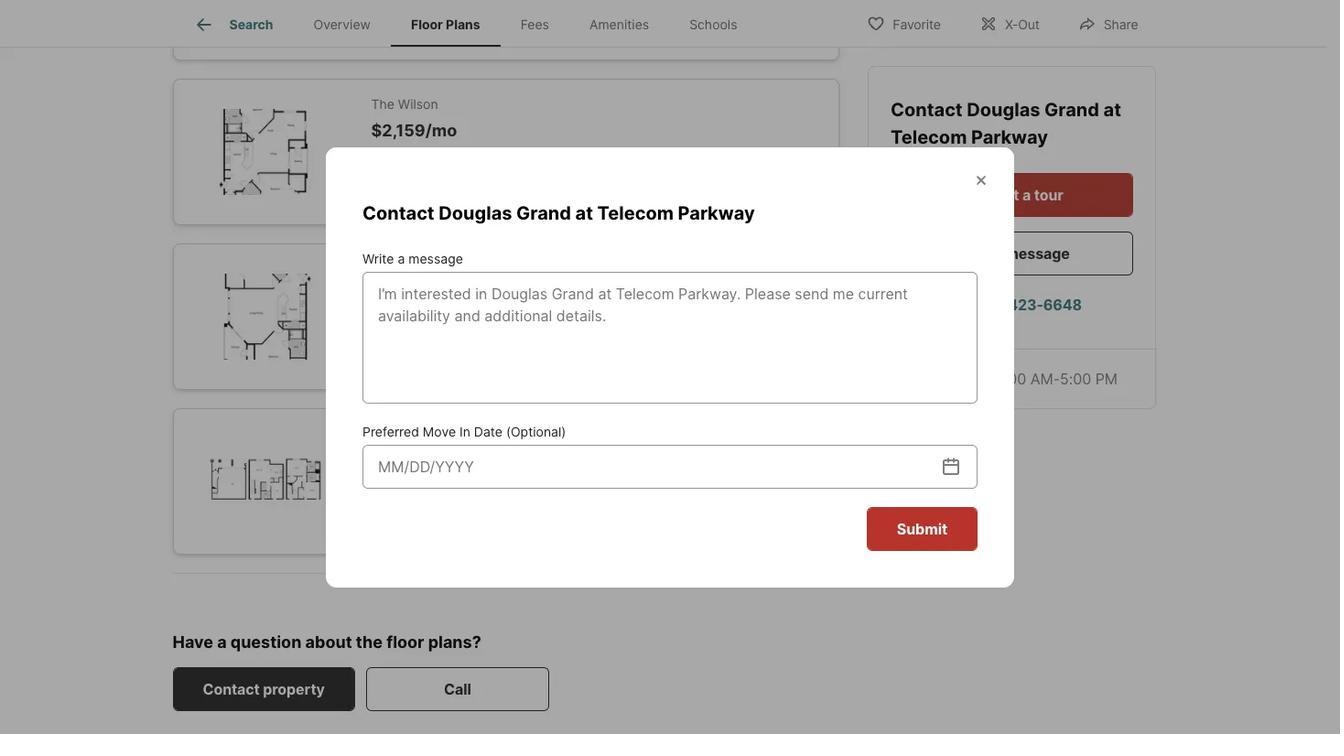 Task type: locate. For each thing, give the bounding box(es) containing it.
available jan 1 up the wilson
[[371, 23, 472, 41]]

search link
[[193, 14, 273, 36]]

telecom inside "douglas grand at telecom parkway"
[[890, 126, 967, 148]]

1,295
[[474, 480, 506, 495]]

available jan 1
[[371, 23, 472, 41], [371, 188, 472, 206]]

1
[[466, 23, 472, 41], [466, 188, 472, 206]]

overview
[[314, 17, 371, 32]]

preferred move in date (optional)
[[363, 423, 566, 439]]

bed for $2,199/mo
[[383, 315, 406, 331]]

contact inside dialog
[[363, 202, 435, 224]]

2
[[371, 315, 379, 331], [417, 315, 425, 331], [371, 480, 379, 495], [417, 480, 425, 495]]

0 vertical spatial bed
[[383, 315, 406, 331]]

I'm interested in Douglas Grand at Telecom Parkway. Please send me current availability and additional details. text field
[[378, 282, 962, 392]]

send a message
[[954, 244, 1069, 263]]

1 horizontal spatial at
[[1103, 99, 1121, 121]]

2 1 from the top
[[466, 188, 472, 206]]

share button
[[1063, 4, 1154, 42]]

baths down "$2,599/mo"
[[428, 480, 463, 495]]

the
[[356, 632, 383, 652]]

1 right "floor"
[[466, 23, 472, 41]]

bed
[[383, 315, 406, 331], [383, 480, 406, 495]]

share
[[1104, 16, 1138, 32]]

message up $2,199/mo
[[409, 250, 463, 266]]

a inside dialog
[[398, 250, 405, 266]]

jan
[[437, 23, 461, 41], [437, 188, 461, 206]]

available jan 1 button
[[173, 0, 839, 60]]

about
[[305, 632, 352, 652]]

douglas up the carmichael
[[439, 202, 512, 224]]

2 bed · 2 baths · 1,191 sqft.
[[371, 315, 534, 331]]

1 vertical spatial parkway
[[678, 202, 755, 224]]

bed for $2,599/mo
[[383, 480, 406, 495]]

write a message
[[363, 250, 463, 266]]

overview tab
[[293, 3, 391, 47]]

a right write
[[398, 250, 405, 266]]

0 vertical spatial jan
[[437, 23, 461, 41]]

1 bed from the top
[[383, 315, 406, 331]]

a left tour
[[1022, 186, 1030, 204]]

carmichael
[[398, 261, 466, 276]]

1 the from the top
[[371, 96, 394, 111]]

1 horizontal spatial contact
[[363, 202, 435, 224]]

the for $2,199/mo
[[371, 261, 394, 276]]

the inside the carmichael $2,199/mo
[[371, 261, 394, 276]]

fees tab
[[500, 3, 569, 47]]

douglas
[[966, 99, 1040, 121], [439, 202, 512, 224]]

1 vertical spatial 1
[[466, 188, 472, 206]]

baths
[[428, 315, 463, 331], [428, 480, 463, 495]]

1 horizontal spatial parkway
[[971, 126, 1048, 148]]

available jan 1 up write a message
[[371, 188, 472, 206]]

baths left 1,191
[[428, 315, 463, 331]]

fees
[[521, 17, 549, 32]]

contact up write a message
[[363, 202, 435, 224]]

message
[[1005, 244, 1069, 263], [409, 250, 463, 266]]

1 vertical spatial at
[[575, 202, 593, 224]]

0 horizontal spatial parkway
[[678, 202, 755, 224]]

0 horizontal spatial douglas
[[439, 202, 512, 224]]

sqft. for $2,599/mo
[[510, 480, 539, 495]]

available right overview
[[371, 23, 433, 41]]

2 the from the top
[[371, 261, 394, 276]]

tab list containing search
[[173, 0, 772, 47]]

0 vertical spatial parkway
[[971, 126, 1048, 148]]

sqft. right 1,295
[[510, 480, 539, 495]]

2 vertical spatial the
[[371, 425, 394, 441]]

property
[[263, 680, 325, 699]]

1 vertical spatial jan
[[437, 188, 461, 206]]

sqft. right 1,191
[[505, 315, 534, 331]]

0 vertical spatial 1
[[466, 23, 472, 41]]

1 vertical spatial available jan 1
[[371, 188, 472, 206]]

the up $2,199/mo
[[371, 261, 394, 276]]

1 available jan 1 from the top
[[371, 23, 472, 41]]

grand inside "douglas grand at telecom parkway"
[[1044, 99, 1099, 121]]

0 vertical spatial grand
[[1044, 99, 1099, 121]]

out
[[1018, 16, 1040, 32]]

a for send
[[993, 244, 1002, 263]]

message inside send a message button
[[1005, 244, 1069, 263]]

1 jan from the top
[[437, 23, 461, 41]]

(813) 423-6648 link
[[890, 283, 1133, 327]]

1 vertical spatial bed
[[383, 480, 406, 495]]

0 horizontal spatial contact
[[203, 680, 260, 699]]

parkway inside dialog
[[678, 202, 755, 224]]

bed down $2,199/mo
[[383, 315, 406, 331]]

at
[[1103, 99, 1121, 121], [575, 202, 593, 224]]

call
[[444, 680, 471, 699]]

douglas up request a tour button
[[966, 99, 1040, 121]]

9:00
[[994, 370, 1026, 388]]

the for $2,599/mo
[[371, 425, 394, 441]]

open today: 9:00 am-5:00 pm
[[906, 370, 1117, 388]]

message up 423-
[[1005, 244, 1069, 263]]

search
[[229, 17, 273, 32]]

1 horizontal spatial douglas
[[966, 99, 1040, 121]]

call button
[[366, 668, 549, 712]]

0 vertical spatial the
[[371, 96, 394, 111]]

jan inside button
[[437, 23, 461, 41]]

pm
[[1095, 370, 1117, 388]]

contact douglas grand at telecom parkway dialog
[[326, 147, 1014, 587]]

available
[[371, 23, 433, 41], [371, 188, 433, 206]]

0 vertical spatial available
[[371, 23, 433, 41]]

0 vertical spatial baths
[[428, 315, 463, 331]]

1 vertical spatial contact
[[363, 202, 435, 224]]

a
[[1022, 186, 1030, 204], [993, 244, 1002, 263], [398, 250, 405, 266], [217, 632, 227, 652]]

grand
[[1044, 99, 1099, 121], [516, 202, 571, 224]]

3 the from the top
[[371, 425, 394, 441]]

0 vertical spatial contact
[[890, 99, 966, 121]]

contact inside 'button'
[[203, 680, 260, 699]]

the gatz image
[[203, 438, 327, 524]]

2 horizontal spatial contact
[[890, 99, 966, 121]]

douglas inside "douglas grand at telecom parkway"
[[966, 99, 1040, 121]]

have a question about the floor plans?
[[173, 632, 481, 652]]

preferred
[[363, 423, 419, 439]]

sqft.
[[505, 315, 534, 331], [510, 480, 539, 495]]

amenities tab
[[569, 3, 669, 47]]

sqft. for $2,199/mo
[[505, 315, 534, 331]]

1 available from the top
[[371, 23, 433, 41]]

contact douglas grand at telecom parkway
[[363, 202, 755, 224]]

parkway
[[971, 126, 1048, 148], [678, 202, 755, 224]]

· down "$2,599/mo"
[[410, 480, 413, 495]]

1 horizontal spatial message
[[1005, 244, 1069, 263]]

1 vertical spatial telecom
[[597, 202, 674, 224]]

0 horizontal spatial at
[[575, 202, 593, 224]]

the left the wilson
[[371, 96, 394, 111]]

request a tour button
[[890, 173, 1133, 217]]

the wilson image
[[203, 109, 327, 195]]

1 inside button
[[466, 23, 472, 41]]

2 available jan 1 from the top
[[371, 188, 472, 206]]

1 vertical spatial douglas
[[439, 202, 512, 224]]

floor
[[386, 632, 424, 652]]

0 vertical spatial douglas
[[966, 99, 1040, 121]]

the carmichael image
[[203, 273, 327, 360]]

baths for $2,599/mo
[[428, 480, 463, 495]]

write
[[363, 250, 394, 266]]

available up write a message
[[371, 188, 433, 206]]

1 vertical spatial baths
[[428, 480, 463, 495]]

a right "send"
[[993, 244, 1002, 263]]

0 vertical spatial telecom
[[890, 126, 967, 148]]

1,191
[[474, 315, 502, 331]]

0 horizontal spatial grand
[[516, 202, 571, 224]]

message for write a message
[[409, 250, 463, 266]]

0 vertical spatial available jan 1
[[371, 23, 472, 41]]

telecom
[[890, 126, 967, 148], [597, 202, 674, 224]]

bed down "$2,599/mo"
[[383, 480, 406, 495]]

contact down 'question'
[[203, 680, 260, 699]]

1 vertical spatial the
[[371, 261, 394, 276]]

schools tab
[[669, 3, 758, 47]]

0 vertical spatial at
[[1103, 99, 1121, 121]]

contact property button
[[173, 668, 355, 712]]

contact down favorite
[[890, 99, 966, 121]]

the left gatz
[[371, 425, 394, 441]]

1 vertical spatial sqft.
[[510, 480, 539, 495]]

the inside the gatz $2,599/mo
[[371, 425, 394, 441]]

1 horizontal spatial grand
[[1044, 99, 1099, 121]]

1 horizontal spatial telecom
[[890, 126, 967, 148]]

a for request
[[1022, 186, 1030, 204]]

message inside contact douglas grand at telecom parkway dialog
[[409, 250, 463, 266]]

request a tour
[[960, 186, 1063, 204]]

the wilson $2,159/mo
[[371, 96, 457, 140]]

tab list
[[173, 0, 772, 47]]

0 horizontal spatial message
[[409, 250, 463, 266]]

2 vertical spatial contact
[[203, 680, 260, 699]]

a right have
[[217, 632, 227, 652]]

1 up the carmichael
[[466, 188, 472, 206]]

2 baths from the top
[[428, 480, 463, 495]]

0 vertical spatial sqft.
[[505, 315, 534, 331]]

send
[[954, 244, 990, 263]]

·
[[410, 315, 413, 331], [467, 315, 470, 331], [410, 480, 413, 495], [467, 480, 470, 495]]

1 vertical spatial available
[[371, 188, 433, 206]]

wilson
[[398, 96, 438, 111]]

the for $2,159/mo
[[371, 96, 394, 111]]

contact
[[890, 99, 966, 121], [363, 202, 435, 224], [203, 680, 260, 699]]

at inside "douglas grand at telecom parkway"
[[1103, 99, 1121, 121]]

floor plans tab
[[391, 3, 500, 47]]

favorite
[[893, 16, 941, 32]]

contact for contact
[[890, 99, 966, 121]]

(813) 423-6648
[[967, 296, 1082, 314]]

1 baths from the top
[[428, 315, 463, 331]]

6648
[[1043, 296, 1082, 314]]

the
[[371, 96, 394, 111], [371, 261, 394, 276], [371, 425, 394, 441]]

0 horizontal spatial telecom
[[597, 202, 674, 224]]

2 bed from the top
[[383, 480, 406, 495]]

1 vertical spatial grand
[[516, 202, 571, 224]]

the inside the wilson $2,159/mo
[[371, 96, 394, 111]]

1 1 from the top
[[466, 23, 472, 41]]



Task type: describe. For each thing, give the bounding box(es) containing it.
tour
[[1034, 186, 1063, 204]]

a for write
[[398, 250, 405, 266]]

the gatz $2,599/mo
[[371, 425, 461, 469]]

amenities
[[589, 17, 649, 32]]

available inside available jan 1 button
[[371, 23, 433, 41]]

plans?
[[428, 632, 481, 652]]

$2,159/mo
[[371, 121, 457, 140]]

open
[[906, 370, 943, 388]]

gatz
[[398, 425, 426, 441]]

2 available from the top
[[371, 188, 433, 206]]

telecom inside dialog
[[597, 202, 674, 224]]

move
[[423, 423, 456, 439]]

x-
[[1005, 16, 1018, 32]]

contact for contact douglas grand at telecom parkway
[[363, 202, 435, 224]]

message for send a message
[[1005, 244, 1069, 263]]

the meyer image
[[203, 0, 327, 30]]

submit button
[[867, 507, 978, 551]]

question
[[230, 632, 302, 652]]

douglas grand at telecom parkway
[[890, 99, 1121, 148]]

am-
[[1030, 370, 1060, 388]]

(optional)
[[506, 423, 566, 439]]

floor plans
[[411, 17, 480, 32]]

today:
[[947, 370, 990, 388]]

contact for contact property
[[203, 680, 260, 699]]

$2,599/mo
[[371, 450, 461, 469]]

floor
[[411, 17, 443, 32]]

a for have
[[217, 632, 227, 652]]

baths for $2,199/mo
[[428, 315, 463, 331]]

request
[[960, 186, 1019, 204]]

423-
[[1008, 296, 1043, 314]]

schools
[[689, 17, 737, 32]]

(813)
[[967, 296, 1005, 314]]

x-out button
[[964, 4, 1055, 42]]

date
[[474, 423, 503, 439]]

call link
[[366, 668, 549, 712]]

grand inside dialog
[[516, 202, 571, 224]]

at inside dialog
[[575, 202, 593, 224]]

· left 1,191
[[467, 315, 470, 331]]

x-out
[[1005, 16, 1040, 32]]

2 jan from the top
[[437, 188, 461, 206]]

· left 1,295
[[467, 480, 470, 495]]

favorite button
[[852, 4, 957, 42]]

available jan 1 inside available jan 1 button
[[371, 23, 472, 41]]

submit
[[897, 520, 947, 538]]

send a message button
[[890, 232, 1133, 276]]

douglas inside dialog
[[439, 202, 512, 224]]

· down $2,199/mo
[[410, 315, 413, 331]]

parkway inside "douglas grand at telecom parkway"
[[971, 126, 1048, 148]]

the carmichael $2,199/mo
[[371, 261, 466, 305]]

plans
[[446, 17, 480, 32]]

have
[[173, 632, 213, 652]]

in
[[460, 423, 470, 439]]

Preferred Move In Date (Optional) text field
[[378, 455, 940, 477]]

5:00
[[1060, 370, 1091, 388]]

contact property
[[203, 680, 325, 699]]

2 bed · 2 baths · 1,295 sqft.
[[371, 480, 539, 495]]

$2,199/mo
[[371, 285, 457, 305]]

(813) 423-6648 button
[[890, 283, 1133, 327]]



Task type: vqa. For each thing, say whether or not it's contained in the screenshot.
Nov for 28
no



